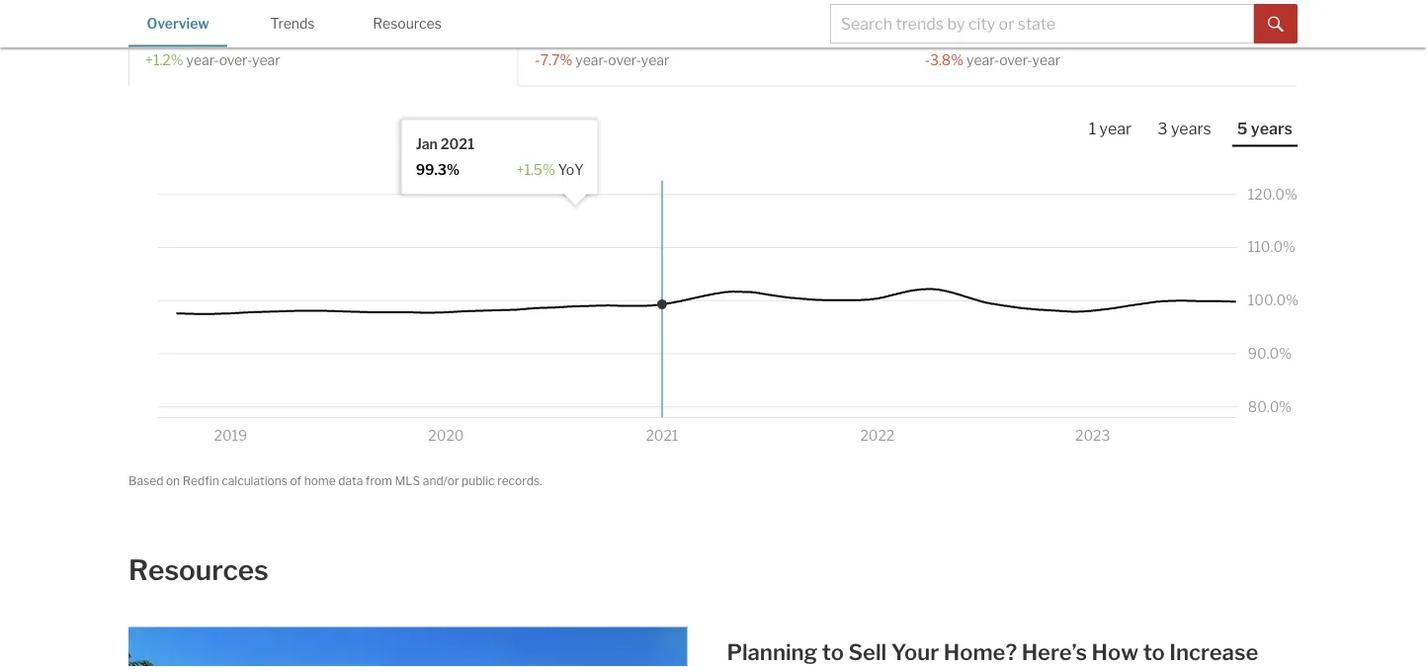 Task type: describe. For each thing, give the bounding box(es) containing it.
year- for 621
[[967, 52, 1000, 68]]

1 year button
[[1084, 118, 1137, 145]]

home?
[[944, 638, 1017, 665]]

3 years button
[[1153, 118, 1217, 145]]

5
[[1237, 119, 1248, 138]]

3
[[1158, 119, 1168, 138]]

planning
[[727, 638, 818, 665]]

621
[[925, 18, 962, 45]]

trends link
[[243, 0, 342, 45]]

2 to from the left
[[1143, 638, 1165, 665]]

years for 5 years
[[1251, 119, 1293, 138]]

99.8% +1.2% year-over-year
[[145, 18, 280, 68]]

1 year
[[1089, 119, 1132, 138]]

year- for 1.2%
[[576, 52, 608, 68]]

0 vertical spatial resources
[[373, 15, 442, 32]]

7.7%
[[540, 52, 573, 68]]

621 -3.8% year-over-year
[[925, 18, 1061, 68]]

year- inside 99.8% +1.2% year-over-year
[[186, 52, 219, 68]]

year inside 1.2% -7.7% year-over-year
[[641, 52, 670, 68]]

+1.2%
[[145, 52, 183, 68]]

1 vertical spatial resources
[[129, 553, 269, 587]]

mls
[[395, 474, 420, 488]]

home
[[304, 474, 336, 488]]

public
[[462, 474, 495, 488]]

1.2% -7.7% year-over-year
[[535, 18, 670, 68]]

year inside 621 -3.8% year-over-year
[[1033, 52, 1061, 68]]

year inside button
[[1100, 119, 1132, 138]]

jan 2021
[[416, 136, 475, 153]]

+1.5%
[[517, 162, 555, 178]]

overview
[[147, 15, 209, 32]]

over- for 1.2%
[[608, 52, 641, 68]]

planning to sell your home? here's how to increase link
[[727, 637, 1286, 667]]



Task type: vqa. For each thing, say whether or not it's contained in the screenshot.
99.8% +1.2% Year-Over-Year
yes



Task type: locate. For each thing, give the bounding box(es) containing it.
0 horizontal spatial year-
[[186, 52, 219, 68]]

1.2%
[[535, 18, 583, 45]]

and/or
[[423, 474, 459, 488]]

2 horizontal spatial year-
[[967, 52, 1000, 68]]

1 horizontal spatial -
[[925, 52, 930, 68]]

1 horizontal spatial over-
[[608, 52, 641, 68]]

0 horizontal spatial years
[[1171, 119, 1212, 138]]

records.
[[497, 474, 542, 488]]

years
[[1171, 119, 1212, 138], [1251, 119, 1293, 138]]

sell
[[849, 638, 887, 665]]

- down 621
[[925, 52, 930, 68]]

data
[[338, 474, 363, 488]]

based on redfin calculations of home data from mls and/or public records.
[[129, 474, 542, 488]]

years for 3 years
[[1171, 119, 1212, 138]]

over-
[[219, 52, 252, 68], [608, 52, 641, 68], [1000, 52, 1033, 68]]

3 years
[[1158, 119, 1212, 138]]

1 horizontal spatial to
[[1143, 638, 1165, 665]]

2 horizontal spatial over-
[[1000, 52, 1033, 68]]

over- right 7.7% on the top left of the page
[[608, 52, 641, 68]]

year- right 3.8%
[[967, 52, 1000, 68]]

5 years button
[[1233, 118, 1298, 147]]

Search trends by city or state search field
[[830, 4, 1254, 43]]

- inside 621 -3.8% year-over-year
[[925, 52, 930, 68]]

99.8%
[[145, 18, 213, 45]]

year
[[252, 52, 280, 68], [641, 52, 670, 68], [1033, 52, 1061, 68], [1100, 119, 1132, 138]]

year inside 99.8% +1.2% year-over-year
[[252, 52, 280, 68]]

1 horizontal spatial years
[[1251, 119, 1293, 138]]

increase
[[1170, 638, 1259, 665]]

- for 1.2%
[[535, 52, 540, 68]]

- down the 1.2%
[[535, 52, 540, 68]]

years right 3 on the right top of page
[[1171, 119, 1212, 138]]

2 year- from the left
[[576, 52, 608, 68]]

0 horizontal spatial to
[[822, 638, 844, 665]]

3.8%
[[930, 52, 964, 68]]

yoy
[[558, 162, 584, 178]]

over- inside 1.2% -7.7% year-over-year
[[608, 52, 641, 68]]

year-
[[186, 52, 219, 68], [576, 52, 608, 68], [967, 52, 1000, 68]]

based
[[129, 474, 163, 488]]

- inside 1.2% -7.7% year-over-year
[[535, 52, 540, 68]]

dialog containing jan 2021
[[402, 120, 598, 205]]

3 over- from the left
[[1000, 52, 1033, 68]]

how
[[1092, 638, 1139, 665]]

1 horizontal spatial year-
[[576, 52, 608, 68]]

trends
[[270, 15, 315, 32]]

jan
[[416, 136, 438, 153]]

99.3%
[[416, 162, 460, 178]]

0 horizontal spatial over-
[[219, 52, 252, 68]]

1 over- from the left
[[219, 52, 252, 68]]

2021
[[441, 136, 475, 153]]

here's
[[1022, 638, 1087, 665]]

over- down trends "link"
[[219, 52, 252, 68]]

year- right 7.7% on the top left of the page
[[576, 52, 608, 68]]

0 horizontal spatial -
[[535, 52, 540, 68]]

3 year- from the left
[[967, 52, 1000, 68]]

to left sell
[[822, 638, 844, 665]]

on
[[166, 474, 180, 488]]

2 years from the left
[[1251, 119, 1293, 138]]

5 years
[[1237, 119, 1293, 138]]

to right how
[[1143, 638, 1165, 665]]

of
[[290, 474, 302, 488]]

resources
[[373, 15, 442, 32], [129, 553, 269, 587]]

resources link
[[358, 0, 457, 45]]

2 - from the left
[[925, 52, 930, 68]]

1
[[1089, 119, 1096, 138]]

years right 5 at right top
[[1251, 119, 1293, 138]]

to
[[822, 638, 844, 665], [1143, 638, 1165, 665]]

over- for 621
[[1000, 52, 1033, 68]]

-
[[535, 52, 540, 68], [925, 52, 930, 68]]

2 over- from the left
[[608, 52, 641, 68]]

1 to from the left
[[822, 638, 844, 665]]

0 horizontal spatial resources
[[129, 553, 269, 587]]

year- inside 621 -3.8% year-over-year
[[967, 52, 1000, 68]]

calculations
[[222, 474, 288, 488]]

from
[[366, 474, 392, 488]]

1 horizontal spatial resources
[[373, 15, 442, 32]]

overview link
[[129, 0, 227, 45]]

over- inside 99.8% +1.2% year-over-year
[[219, 52, 252, 68]]

+1.5% yoy
[[517, 162, 584, 178]]

over- down search trends by city or state search box
[[1000, 52, 1033, 68]]

year- down 99.8%
[[186, 52, 219, 68]]

redfin
[[183, 474, 219, 488]]

year- inside 1.2% -7.7% year-over-year
[[576, 52, 608, 68]]

submit search image
[[1268, 17, 1284, 32]]

planning to sell your home? here's how to increase
[[727, 638, 1259, 667]]

your
[[892, 638, 939, 665]]

1 - from the left
[[535, 52, 540, 68]]

1 years from the left
[[1171, 119, 1212, 138]]

dialog
[[402, 120, 598, 205]]

- for 621
[[925, 52, 930, 68]]

1 year- from the left
[[186, 52, 219, 68]]

over- inside 621 -3.8% year-over-year
[[1000, 52, 1033, 68]]



